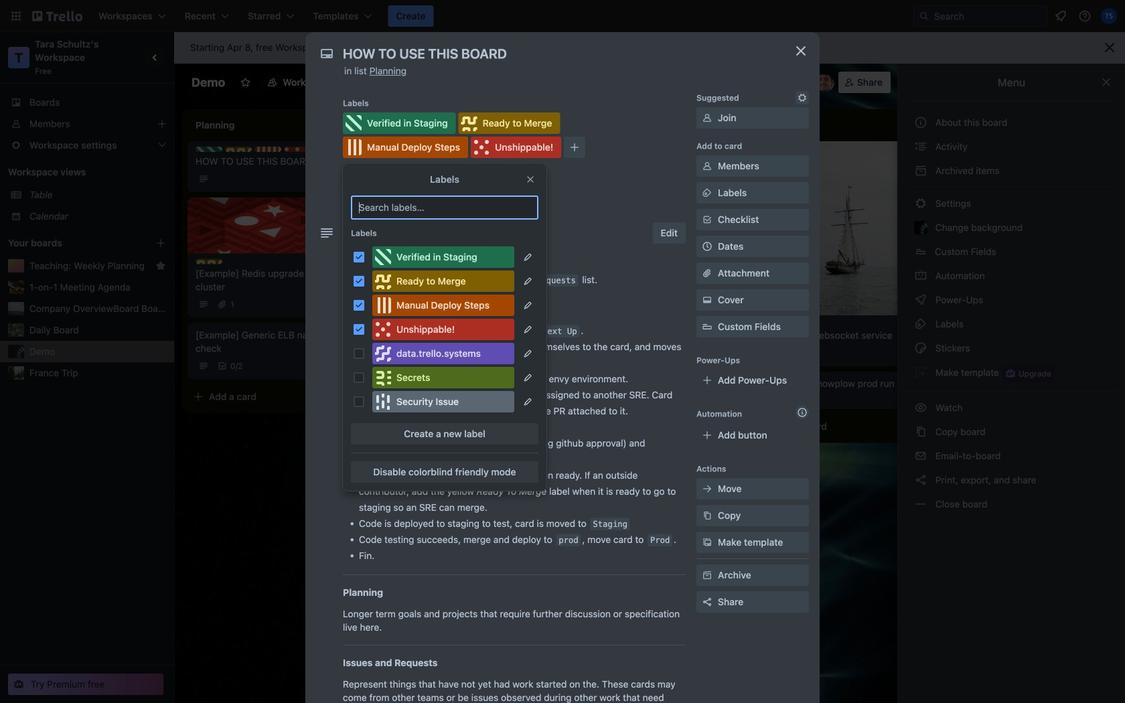 Task type: vqa. For each thing, say whether or not it's contained in the screenshot.
bottom Color: green, title: "Verified in Staging" element
yes



Task type: describe. For each thing, give the bounding box(es) containing it.
close dialog image
[[794, 43, 810, 59]]

2 vertical spatial color: green, title: "verified in staging" element
[[373, 247, 515, 268]]

0 vertical spatial create from template… image
[[724, 210, 735, 220]]

create from template… image
[[533, 191, 544, 202]]

color: purple, title: "data.trello.systems" element
[[373, 343, 515, 365]]

starred icon image
[[155, 261, 166, 271]]

Search field
[[914, 5, 1048, 27]]

your boards with 6 items element
[[8, 235, 135, 251]]

primary element
[[0, 0, 1126, 32]]

add board image
[[155, 238, 166, 249]]

Board name text field
[[185, 72, 232, 93]]



Task type: locate. For each thing, give the bounding box(es) containing it.
close popover image
[[525, 174, 536, 185]]

0 vertical spatial color: green, title: "verified in staging" element
[[343, 113, 456, 134]]

1 vertical spatial create from template… image
[[343, 392, 354, 402]]

0 horizontal spatial create from template… image
[[343, 392, 354, 402]]

color: orange, title: "manual deploy steps" element
[[343, 137, 468, 158], [255, 147, 281, 152], [373, 295, 515, 316]]

Search labels… text field
[[351, 196, 539, 220]]

color: black, title: "security issue" element
[[373, 391, 515, 413]]

1 vertical spatial color: green, title: "verified in staging" element
[[196, 147, 223, 152]]

tara schultz (taraschultz7) image
[[1102, 8, 1118, 24]]

sm image
[[657, 72, 676, 90], [796, 91, 810, 105], [701, 111, 714, 125], [701, 160, 714, 173], [701, 186, 714, 200], [915, 197, 928, 210], [915, 294, 928, 307], [915, 342, 928, 355], [915, 366, 928, 379], [915, 426, 928, 439], [915, 474, 928, 487], [915, 498, 928, 511], [701, 569, 714, 582]]

color: yellow, title: "ready to merge" element
[[459, 113, 561, 134], [225, 147, 252, 152], [196, 259, 223, 264], [373, 271, 515, 292], [767, 321, 794, 326]]

color: green, title: "verified in staging" element
[[343, 113, 456, 134], [196, 147, 223, 152], [373, 247, 515, 268]]

color: lime, title: "secrets" element
[[373, 367, 515, 389]]

1 horizontal spatial create from template… image
[[724, 210, 735, 220]]

tara schultz (taraschultz7) image
[[799, 73, 817, 92]]

None text field
[[336, 42, 779, 66]]

open information menu image
[[1079, 9, 1092, 23]]

sm image
[[915, 140, 928, 153], [915, 164, 928, 178], [347, 189, 361, 202], [915, 269, 928, 283], [701, 294, 714, 307], [915, 318, 928, 331], [915, 401, 928, 415], [915, 450, 928, 463], [701, 483, 714, 496], [701, 509, 714, 523], [701, 536, 714, 550]]

create from template… image
[[724, 210, 735, 220], [343, 392, 354, 402]]

james peterson (jamespeterson93) image
[[816, 73, 835, 92]]

0 notifications image
[[1054, 8, 1070, 24]]

search image
[[920, 11, 930, 21]]

color: red, title: "unshippable!" element
[[471, 137, 562, 158], [284, 147, 311, 152], [373, 319, 515, 340]]

star or unstar board image
[[240, 77, 251, 88]]



